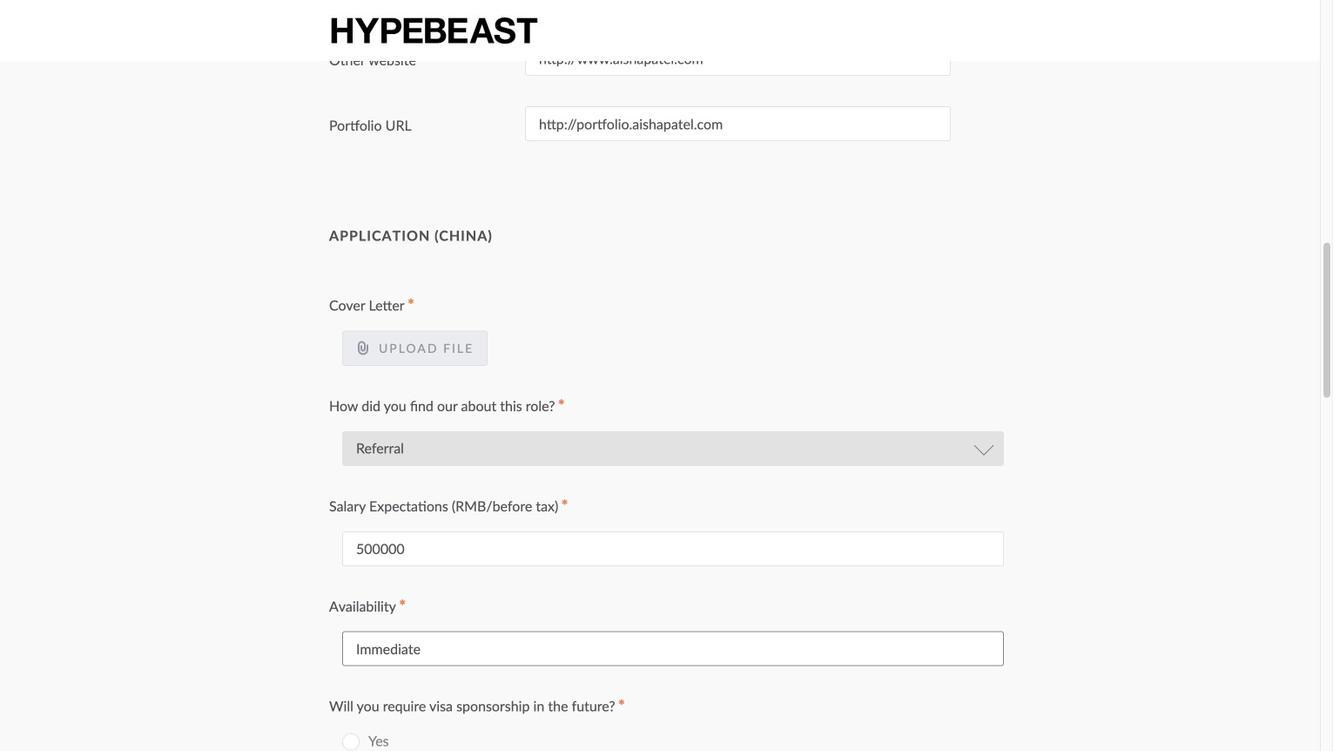 Task type: describe. For each thing, give the bounding box(es) containing it.
hypebeast logo image
[[329, 15, 540, 46]]

2 type your response text field from the top
[[342, 631, 1005, 666]]



Task type: vqa. For each thing, say whether or not it's contained in the screenshot.
paperclip 'image'
yes



Task type: locate. For each thing, give the bounding box(es) containing it.
0 vertical spatial type your response text field
[[342, 531, 1005, 566]]

1 type your response text field from the top
[[342, 531, 1005, 566]]

None radio
[[342, 733, 360, 751]]

Type your response text field
[[342, 531, 1005, 566], [342, 631, 1005, 666]]

paperclip image
[[356, 341, 370, 355]]

1 vertical spatial type your response text field
[[342, 631, 1005, 666]]

None text field
[[525, 0, 951, 11], [525, 41, 951, 76], [525, 106, 951, 141], [525, 0, 951, 11], [525, 41, 951, 76], [525, 106, 951, 141]]



